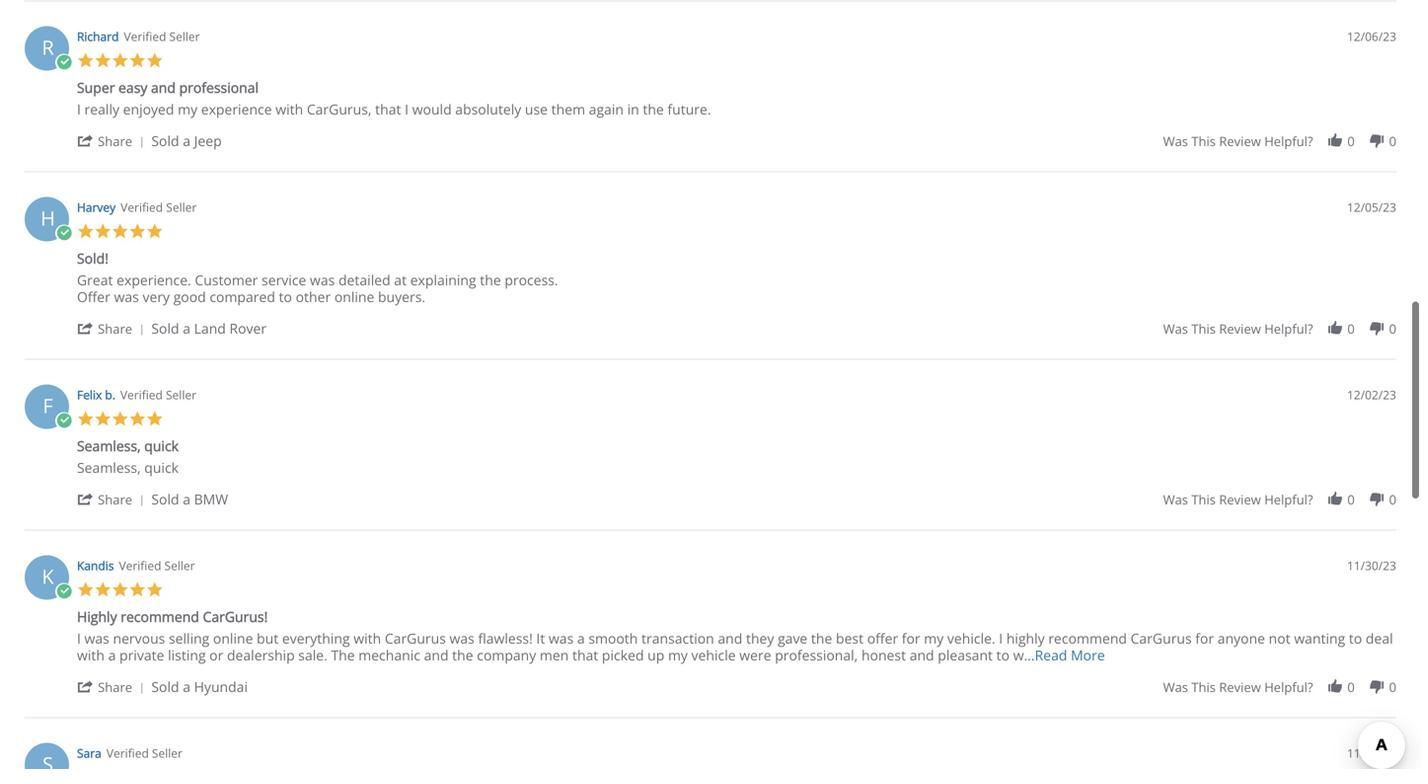 Task type: locate. For each thing, give the bounding box(es) containing it.
2 this from the top
[[1192, 320, 1216, 338]]

for right offer
[[902, 629, 921, 648]]

2 circle checkmark image from the top
[[55, 412, 73, 429]]

1 group from the top
[[1164, 132, 1397, 150]]

sold down very
[[151, 319, 179, 338]]

w
[[1014, 646, 1024, 664]]

1 vertical spatial online
[[213, 629, 253, 648]]

0 horizontal spatial with
[[77, 646, 105, 664]]

helpful? left vote up review by harvey on  5 dec 2023 'image'
[[1265, 320, 1314, 338]]

1 horizontal spatial to
[[997, 646, 1010, 664]]

share image
[[77, 320, 94, 337]]

sold left bmw
[[151, 490, 179, 508]]

k
[[42, 563, 54, 590]]

review date 12/05/23 element
[[1348, 199, 1397, 216]]

jeep
[[194, 131, 222, 150]]

1 review from the top
[[1220, 132, 1262, 150]]

1 seperator image from the top
[[136, 495, 148, 507]]

helpful?
[[1265, 132, 1314, 150], [1265, 320, 1314, 338], [1265, 491, 1314, 508], [1265, 678, 1314, 696]]

seller up super easy and professional "heading"
[[169, 28, 200, 44]]

with left cargurus,
[[276, 100, 303, 118]]

seperator image down enjoyed
[[136, 137, 148, 149]]

1 was this review helpful? from the top
[[1164, 132, 1314, 150]]

4 share button from the top
[[77, 677, 151, 696]]

share image down seamless, quick seamless, quick at left
[[77, 491, 94, 508]]

with down highly
[[77, 646, 105, 664]]

1 vertical spatial share image
[[77, 491, 94, 508]]

i left "really"
[[77, 100, 81, 118]]

0 vertical spatial quick
[[144, 436, 179, 455]]

sold! great experience. customer service was detailed at explaining the process. offer was very good compared to other online buyers.
[[77, 249, 558, 306]]

process.
[[505, 271, 558, 289]]

1 horizontal spatial cargurus
[[1131, 629, 1192, 648]]

share button down seamless, quick seamless, quick at left
[[77, 490, 151, 508]]

the left process.
[[480, 271, 501, 289]]

with right the everything
[[354, 629, 381, 648]]

richard verified seller
[[77, 28, 200, 44]]

a left land
[[183, 319, 191, 338]]

1 vertical spatial that
[[573, 646, 599, 664]]

for left anyone at the right bottom
[[1196, 629, 1215, 648]]

a for r
[[183, 131, 191, 150]]

cargurus right "more"
[[1131, 629, 1192, 648]]

3 share from the top
[[98, 491, 132, 508]]

quick up sold a bmw
[[144, 458, 179, 477]]

2 share image from the top
[[77, 491, 94, 508]]

with inside the super easy and professional i really enjoyed my experience with cargurus, that i would absolutely use them again in the future.
[[276, 100, 303, 118]]

2 helpful? from the top
[[1265, 320, 1314, 338]]

and
[[151, 78, 176, 97], [718, 629, 743, 648], [424, 646, 449, 664], [910, 646, 935, 664]]

circle checkmark image right k
[[55, 583, 73, 600]]

with
[[276, 100, 303, 118], [354, 629, 381, 648], [77, 646, 105, 664]]

1 was from the top
[[1164, 132, 1189, 150]]

share button down private
[[77, 677, 151, 696]]

and left they
[[718, 629, 743, 648]]

share down private
[[98, 678, 132, 696]]

my up sold a jeep
[[178, 100, 198, 118]]

a for k
[[183, 677, 191, 696]]

circle checkmark image for k
[[55, 583, 73, 600]]

0 vertical spatial circle checkmark image
[[55, 54, 73, 71]]

3 helpful? from the top
[[1265, 491, 1314, 508]]

this for r
[[1192, 132, 1216, 150]]

recommend inside i was nervous selling online but everything with cargurus was flawless! it was a smooth transaction and they gave the best offer for my vehicle. i highly recommend cargurus for anyone not wanting to deal with a private listing or dealership sale. the mechanic and the company men that picked up my vehicle were professional, honest and pleasant to w
[[1049, 629, 1127, 648]]

group for k
[[1164, 678, 1397, 696]]

up
[[648, 646, 665, 664]]

3 sold from the top
[[151, 490, 179, 508]]

helpful? left vote up review by kandis on 30 nov 2023 icon
[[1265, 678, 1314, 696]]

0 horizontal spatial online
[[213, 629, 253, 648]]

group for r
[[1164, 132, 1397, 150]]

star image
[[94, 52, 112, 69], [129, 52, 146, 69], [146, 52, 163, 69], [94, 223, 112, 240], [112, 223, 129, 240], [129, 223, 146, 240], [146, 223, 163, 240], [129, 410, 146, 427], [94, 581, 112, 598], [129, 581, 146, 598], [146, 581, 163, 598]]

or
[[209, 646, 223, 664]]

4 this from the top
[[1192, 678, 1216, 696]]

star image
[[77, 52, 94, 69], [112, 52, 129, 69], [77, 223, 94, 240], [77, 410, 94, 427], [94, 410, 112, 427], [112, 410, 129, 427], [146, 410, 163, 427], [77, 581, 94, 598], [112, 581, 129, 598]]

share image for r
[[77, 132, 94, 150]]

share button down "really"
[[77, 131, 151, 150]]

4 sold from the top
[[151, 677, 179, 696]]

circle checkmark image
[[55, 54, 73, 71], [55, 412, 73, 429], [55, 583, 73, 600]]

was for f
[[1164, 491, 1189, 508]]

3 share image from the top
[[77, 678, 94, 696]]

review down anyone at the right bottom
[[1220, 678, 1262, 696]]

was
[[1164, 132, 1189, 150], [1164, 320, 1189, 338], [1164, 491, 1189, 508], [1164, 678, 1189, 696]]

2 horizontal spatial to
[[1349, 629, 1363, 648]]

verified right harvey
[[121, 199, 163, 215]]

0 horizontal spatial to
[[279, 287, 292, 306]]

1 seperator image from the top
[[136, 137, 148, 149]]

cargurus right the on the left bottom of page
[[385, 629, 446, 648]]

future.
[[668, 100, 711, 118]]

review
[[1220, 132, 1262, 150], [1220, 320, 1262, 338], [1220, 491, 1262, 508], [1220, 678, 1262, 696]]

highly
[[1007, 629, 1045, 648]]

sold a jeep
[[151, 131, 222, 150]]

a left bmw
[[183, 490, 191, 508]]

that inside i was nervous selling online but everything with cargurus was flawless! it was a smooth transaction and they gave the best offer for my vehicle. i highly recommend cargurus for anyone not wanting to deal with a private listing or dealership sale. the mechanic and the company men that picked up my vehicle were professional, honest and pleasant to w
[[573, 646, 599, 664]]

0 horizontal spatial for
[[902, 629, 921, 648]]

circle checkmark image right f
[[55, 412, 73, 429]]

was this review helpful? for r
[[1164, 132, 1314, 150]]

group
[[1164, 132, 1397, 150], [1164, 320, 1397, 338], [1164, 491, 1397, 508], [1164, 678, 1397, 696]]

and up enjoyed
[[151, 78, 176, 97]]

seperator image
[[136, 495, 148, 507], [136, 683, 148, 695]]

bmw
[[194, 490, 228, 508]]

2 seamless, from the top
[[77, 458, 141, 477]]

1 vertical spatial quick
[[144, 458, 179, 477]]

anyone
[[1218, 629, 1266, 648]]

sold a land rover
[[151, 319, 267, 338]]

them
[[552, 100, 585, 118]]

kandis verified seller
[[77, 557, 195, 574]]

4 review from the top
[[1220, 678, 1262, 696]]

they
[[746, 629, 774, 648]]

company
[[477, 646, 536, 664]]

helpful? for r
[[1265, 132, 1314, 150]]

0 vertical spatial online
[[335, 287, 375, 306]]

4 was from the top
[[1164, 678, 1189, 696]]

share image up sara
[[77, 678, 94, 696]]

was for r
[[1164, 132, 1189, 150]]

0 right the vote down review by kandis on 30 nov 2023 icon
[[1390, 678, 1397, 696]]

share image down "really"
[[77, 132, 94, 150]]

3 this from the top
[[1192, 491, 1216, 508]]

1 vertical spatial seperator image
[[136, 324, 148, 336]]

sold down enjoyed
[[151, 131, 179, 150]]

circle checkmark image for f
[[55, 412, 73, 429]]

2 seperator image from the top
[[136, 683, 148, 695]]

1 horizontal spatial online
[[335, 287, 375, 306]]

0 horizontal spatial recommend
[[121, 607, 199, 626]]

to
[[279, 287, 292, 306], [1349, 629, 1363, 648], [997, 646, 1010, 664]]

was this review helpful? for k
[[1164, 678, 1314, 696]]

2 group from the top
[[1164, 320, 1397, 338]]

highly recommend cargurus! heading
[[77, 607, 268, 630]]

verified
[[124, 28, 166, 44], [121, 199, 163, 215], [120, 387, 163, 403], [119, 557, 161, 574], [106, 745, 149, 761]]

seperator image
[[136, 137, 148, 149], [136, 324, 148, 336]]

12/05/23
[[1348, 199, 1397, 215]]

verified right richard
[[124, 28, 166, 44]]

enjoyed
[[123, 100, 174, 118]]

experience.
[[117, 271, 191, 289]]

1 share button from the top
[[77, 131, 151, 150]]

was for h
[[1164, 320, 1189, 338]]

1 horizontal spatial that
[[573, 646, 599, 664]]

4 share from the top
[[98, 678, 132, 696]]

seller up highly recommend cargurus!
[[164, 557, 195, 574]]

seamless,
[[77, 436, 141, 455], [77, 458, 141, 477]]

that left would
[[375, 100, 401, 118]]

my right up
[[668, 646, 688, 664]]

0 horizontal spatial that
[[375, 100, 401, 118]]

sold a bmw
[[151, 490, 228, 508]]

0 vertical spatial share image
[[77, 132, 94, 150]]

vote down review by harvey on  5 dec 2023 image
[[1369, 320, 1386, 337]]

3 was this review helpful? from the top
[[1164, 491, 1314, 508]]

1 share from the top
[[98, 132, 132, 150]]

and inside the super easy and professional i really enjoyed my experience with cargurus, that i would absolutely use them again in the future.
[[151, 78, 176, 97]]

1 seamless, from the top
[[77, 436, 141, 455]]

harvey verified seller
[[77, 199, 197, 215]]

share down seamless, quick seamless, quick at left
[[98, 491, 132, 508]]

4 helpful? from the top
[[1265, 678, 1314, 696]]

but
[[257, 629, 279, 648]]

0 vertical spatial that
[[375, 100, 401, 118]]

verified right b.
[[120, 387, 163, 403]]

was left very
[[114, 287, 139, 306]]

1 this from the top
[[1192, 132, 1216, 150]]

share right share image
[[98, 320, 132, 338]]

4 group from the top
[[1164, 678, 1397, 696]]

0 vertical spatial seamless,
[[77, 436, 141, 455]]

great
[[77, 271, 113, 289]]

service
[[262, 271, 306, 289]]

seperator image down private
[[136, 683, 148, 695]]

seller for h
[[166, 199, 197, 215]]

2 seperator image from the top
[[136, 324, 148, 336]]

2 vertical spatial share image
[[77, 678, 94, 696]]

0 horizontal spatial cargurus
[[385, 629, 446, 648]]

0 right vote up review by harvey on  5 dec 2023 'image'
[[1348, 320, 1355, 338]]

my inside the super easy and professional i really enjoyed my experience with cargurus, that i would absolutely use them again in the future.
[[178, 100, 198, 118]]

deal
[[1366, 629, 1394, 648]]

to left other
[[279, 287, 292, 306]]

0
[[1348, 132, 1355, 150], [1390, 132, 1397, 150], [1348, 320, 1355, 338], [1390, 320, 1397, 338], [1348, 491, 1355, 508], [1390, 491, 1397, 508], [1348, 678, 1355, 696], [1390, 678, 1397, 696]]

1 circle checkmark image from the top
[[55, 54, 73, 71]]

a down listing
[[183, 677, 191, 696]]

1 for from the left
[[902, 629, 921, 648]]

wanting
[[1295, 629, 1346, 648]]

share button for k
[[77, 677, 151, 696]]

helpful? left vote up review by felix b. on  2 dec 2023 'image'
[[1265, 491, 1314, 508]]

1 vertical spatial seamless,
[[77, 458, 141, 477]]

0 vertical spatial seperator image
[[136, 137, 148, 149]]

to inside sold! great experience. customer service was detailed at explaining the process. offer was very good compared to other online buyers.
[[279, 287, 292, 306]]

2 review from the top
[[1220, 320, 1262, 338]]

vote up review by felix b. on  2 dec 2023 image
[[1327, 491, 1344, 508]]

share button
[[77, 131, 151, 150], [77, 319, 151, 338], [77, 490, 151, 508], [77, 677, 151, 696]]

1 quick from the top
[[144, 436, 179, 455]]

3 was from the top
[[1164, 491, 1189, 508]]

3 share button from the top
[[77, 490, 151, 508]]

circle checkmark image right r
[[55, 54, 73, 71]]

vehicle.
[[948, 629, 996, 648]]

highly recommend cargurus!
[[77, 607, 268, 626]]

were
[[740, 646, 772, 664]]

2 vertical spatial circle checkmark image
[[55, 583, 73, 600]]

the right in
[[643, 100, 664, 118]]

that right 'men'
[[573, 646, 599, 664]]

a left jeep
[[183, 131, 191, 150]]

2 was from the top
[[1164, 320, 1189, 338]]

1 vertical spatial recommend
[[1049, 629, 1127, 648]]

1 horizontal spatial recommend
[[1049, 629, 1127, 648]]

felix
[[77, 387, 102, 403]]

recommend right highly
[[1049, 629, 1127, 648]]

offer
[[868, 629, 899, 648]]

quick
[[144, 436, 179, 455], [144, 458, 179, 477]]

11/29/23
[[1348, 745, 1397, 761]]

was this review helpful? left vote up review by felix b. on  2 dec 2023 'image'
[[1164, 491, 1314, 508]]

share for k
[[98, 678, 132, 696]]

share button down the offer
[[77, 319, 151, 338]]

online right other
[[335, 287, 375, 306]]

review left vote up review by felix b. on  2 dec 2023 'image'
[[1220, 491, 1262, 508]]

my
[[178, 100, 198, 118], [924, 629, 944, 648], [668, 646, 688, 664]]

i was nervous selling online but everything with cargurus was flawless! it was a smooth transaction and they gave the best offer for my vehicle. i highly recommend cargurus for anyone not wanting to deal with a private listing or dealership sale. the mechanic and the company men that picked up my vehicle were professional, honest and pleasant to w
[[77, 629, 1394, 664]]

2 sold from the top
[[151, 319, 179, 338]]

the
[[643, 100, 664, 118], [480, 271, 501, 289], [811, 629, 833, 648], [452, 646, 474, 664]]

share button for r
[[77, 131, 151, 150]]

seperator image down seamless, quick seamless, quick at left
[[136, 495, 148, 507]]

seperator image down very
[[136, 324, 148, 336]]

0 vertical spatial seperator image
[[136, 495, 148, 507]]

r
[[42, 34, 54, 61]]

share image for f
[[77, 491, 94, 508]]

0 right vote down review by felix b. on  2 dec 2023 image
[[1390, 491, 1397, 508]]

seperator image for f
[[136, 495, 148, 507]]

1 horizontal spatial with
[[276, 100, 303, 118]]

to left deal
[[1349, 629, 1363, 648]]

2 was this review helpful? from the top
[[1164, 320, 1314, 338]]

0 vertical spatial recommend
[[121, 607, 199, 626]]

2 share from the top
[[98, 320, 132, 338]]

online inside sold! great experience. customer service was detailed at explaining the process. offer was very good compared to other online buyers.
[[335, 287, 375, 306]]

1 horizontal spatial for
[[1196, 629, 1215, 648]]

review date 11/29/23 element
[[1348, 745, 1397, 762]]

verified for h
[[121, 199, 163, 215]]

mechanic
[[359, 646, 421, 664]]

detailed
[[339, 271, 391, 289]]

1 helpful? from the top
[[1265, 132, 1314, 150]]

more
[[1071, 646, 1105, 664]]

that inside the super easy and professional i really enjoyed my experience with cargurus, that i would absolutely use them again in the future.
[[375, 100, 401, 118]]

share down "really"
[[98, 132, 132, 150]]

seller down sold a jeep
[[166, 199, 197, 215]]

verified right kandis
[[119, 557, 161, 574]]

quick down felix b. verified seller
[[144, 436, 179, 455]]

other
[[296, 287, 331, 306]]

a
[[183, 131, 191, 150], [183, 319, 191, 338], [183, 490, 191, 508], [577, 629, 585, 648], [108, 646, 116, 664], [183, 677, 191, 696]]

review left vote up review by richard on  6 dec 2023 icon
[[1220, 132, 1262, 150]]

3 review from the top
[[1220, 491, 1262, 508]]

cargurus
[[385, 629, 446, 648], [1131, 629, 1192, 648]]

1 vertical spatial seperator image
[[136, 683, 148, 695]]

1 share image from the top
[[77, 132, 94, 150]]

1 sold from the top
[[151, 131, 179, 150]]

that
[[375, 100, 401, 118], [573, 646, 599, 664]]

12/06/23
[[1348, 28, 1397, 44]]

would
[[412, 100, 452, 118]]

smooth
[[589, 629, 638, 648]]

men
[[540, 646, 569, 664]]

2 quick from the top
[[144, 458, 179, 477]]

sold down listing
[[151, 677, 179, 696]]

11/30/23
[[1348, 557, 1397, 574]]

felix b. verified seller
[[77, 387, 196, 403]]

recommend up "nervous"
[[121, 607, 199, 626]]

3 circle checkmark image from the top
[[55, 583, 73, 600]]

richard
[[77, 28, 119, 44]]

4 was this review helpful? from the top
[[1164, 678, 1314, 696]]

share image
[[77, 132, 94, 150], [77, 491, 94, 508], [77, 678, 94, 696]]

0 horizontal spatial my
[[178, 100, 198, 118]]

group for h
[[1164, 320, 1397, 338]]

review date 11/30/23 element
[[1348, 557, 1397, 574]]

a for f
[[183, 490, 191, 508]]

helpful? left vote up review by richard on  6 dec 2023 icon
[[1265, 132, 1314, 150]]

2 share button from the top
[[77, 319, 151, 338]]

my left the vehicle.
[[924, 629, 944, 648]]

3 group from the top
[[1164, 491, 1397, 508]]

b.
[[105, 387, 115, 403]]

was this review helpful? down anyone at the right bottom
[[1164, 678, 1314, 696]]

seller
[[169, 28, 200, 44], [166, 199, 197, 215], [166, 387, 196, 403], [164, 557, 195, 574], [152, 745, 183, 761]]

1 vertical spatial circle checkmark image
[[55, 412, 73, 429]]

was this review helpful? left vote up review by harvey on  5 dec 2023 'image'
[[1164, 320, 1314, 338]]

was this review helpful? left vote up review by richard on  6 dec 2023 icon
[[1164, 132, 1314, 150]]

group for f
[[1164, 491, 1397, 508]]

recommend
[[121, 607, 199, 626], [1049, 629, 1127, 648]]

to left w
[[997, 646, 1010, 664]]

listing
[[168, 646, 206, 664]]

helpful? for k
[[1265, 678, 1314, 696]]

online down cargurus!
[[213, 629, 253, 648]]

review left vote up review by harvey on  5 dec 2023 'image'
[[1220, 320, 1262, 338]]

the left best
[[811, 629, 833, 648]]



Task type: vqa. For each thing, say whether or not it's contained in the screenshot.
really
yes



Task type: describe. For each thing, give the bounding box(es) containing it.
picked
[[602, 646, 644, 664]]

a right 'men'
[[577, 629, 585, 648]]

pleasant
[[938, 646, 993, 664]]

sara verified seller
[[77, 745, 183, 761]]

seller down the sold a hyundai
[[152, 745, 183, 761]]

a left private
[[108, 646, 116, 664]]

best
[[836, 629, 864, 648]]

vote up review by harvey on  5 dec 2023 image
[[1327, 320, 1344, 337]]

buyers.
[[378, 287, 426, 306]]

sold for f
[[151, 490, 179, 508]]

0 right vote up review by richard on  6 dec 2023 icon
[[1348, 132, 1355, 150]]

helpful? for h
[[1265, 320, 1314, 338]]

0 right vote down review by harvey on  5 dec 2023 image
[[1390, 320, 1397, 338]]

a for h
[[183, 319, 191, 338]]

selling
[[169, 629, 210, 648]]

review date 12/06/23 element
[[1348, 28, 1397, 45]]

experience
[[201, 100, 272, 118]]

again
[[589, 100, 624, 118]]

vote down review by kandis on 30 nov 2023 image
[[1369, 678, 1386, 696]]

really
[[84, 100, 119, 118]]

review for f
[[1220, 491, 1262, 508]]

seller for k
[[164, 557, 195, 574]]

seperator image for r
[[136, 137, 148, 149]]

explaining
[[410, 271, 476, 289]]

highly
[[77, 607, 117, 626]]

circle checkmark image for r
[[55, 54, 73, 71]]

sold for r
[[151, 131, 179, 150]]

super easy and professional heading
[[77, 78, 259, 101]]

sold for k
[[151, 677, 179, 696]]

rover
[[230, 319, 267, 338]]

transaction
[[642, 629, 715, 648]]

vote down review by felix b. on  2 dec 2023 image
[[1369, 491, 1386, 508]]

0 right vote up review by kandis on 30 nov 2023 icon
[[1348, 678, 1355, 696]]

professional,
[[775, 646, 858, 664]]

customer
[[195, 271, 258, 289]]

1 cargurus from the left
[[385, 629, 446, 648]]

gave
[[778, 629, 808, 648]]

honest
[[862, 646, 906, 664]]

sold for h
[[151, 319, 179, 338]]

sold! heading
[[77, 249, 109, 272]]

...read more
[[1024, 646, 1105, 664]]

flawless!
[[478, 629, 533, 648]]

helpful? for f
[[1265, 491, 1314, 508]]

0 right vote up review by felix b. on  2 dec 2023 'image'
[[1348, 491, 1355, 508]]

land
[[194, 319, 226, 338]]

offer
[[77, 287, 110, 306]]

review for r
[[1220, 132, 1262, 150]]

super easy and professional i really enjoyed my experience with cargurus, that i would absolutely use them again in the future.
[[77, 78, 711, 118]]

2 cargurus from the left
[[1131, 629, 1192, 648]]

private
[[119, 646, 164, 664]]

the
[[331, 646, 355, 664]]

share for r
[[98, 132, 132, 150]]

share button for h
[[77, 319, 151, 338]]

seller for r
[[169, 28, 200, 44]]

the inside sold! great experience. customer service was detailed at explaining the process. offer was very good compared to other online buyers.
[[480, 271, 501, 289]]

share image for k
[[77, 678, 94, 696]]

sara
[[77, 745, 102, 761]]

share for f
[[98, 491, 132, 508]]

the left the company
[[452, 646, 474, 664]]

compared
[[210, 287, 275, 306]]

was right it
[[549, 629, 574, 648]]

recommend inside "heading"
[[121, 607, 199, 626]]

seperator image for k
[[136, 683, 148, 695]]

this for k
[[1192, 678, 1216, 696]]

f
[[43, 392, 53, 419]]

i left would
[[405, 100, 409, 118]]

2 horizontal spatial my
[[924, 629, 944, 648]]

2 horizontal spatial with
[[354, 629, 381, 648]]

seamless, quick heading
[[77, 436, 179, 459]]

super
[[77, 78, 115, 97]]

it
[[537, 629, 545, 648]]

was this review helpful? for f
[[1164, 491, 1314, 508]]

sale.
[[298, 646, 328, 664]]

0 right vote down review by richard on  6 dec 2023 'image'
[[1390, 132, 1397, 150]]

sold!
[[77, 249, 109, 268]]

and right mechanic
[[424, 646, 449, 664]]

sold a hyundai
[[151, 677, 248, 696]]

verified for k
[[119, 557, 161, 574]]

seller right b.
[[166, 387, 196, 403]]

not
[[1269, 629, 1291, 648]]

vote up review by kandis on 30 nov 2023 image
[[1327, 678, 1344, 696]]

i left w
[[999, 629, 1003, 648]]

h
[[41, 204, 55, 232]]

was for k
[[1164, 678, 1189, 696]]

...read
[[1024, 646, 1068, 664]]

at
[[394, 271, 407, 289]]

share for h
[[98, 320, 132, 338]]

vote down review by richard on  6 dec 2023 image
[[1369, 132, 1386, 150]]

harvey
[[77, 199, 116, 215]]

in
[[628, 100, 639, 118]]

circle checkmark image
[[55, 225, 73, 242]]

i down highly
[[77, 629, 81, 648]]

easy
[[119, 78, 147, 97]]

dealership
[[227, 646, 295, 664]]

verified for r
[[124, 28, 166, 44]]

was this review helpful? for h
[[1164, 320, 1314, 338]]

this for f
[[1192, 491, 1216, 508]]

online inside i was nervous selling online but everything with cargurus was flawless! it was a smooth transaction and they gave the best offer for my vehicle. i highly recommend cargurus for anyone not wanting to deal with a private listing or dealership sale. the mechanic and the company men that picked up my vehicle were professional, honest and pleasant to w
[[213, 629, 253, 648]]

was down highly
[[84, 629, 109, 648]]

good
[[173, 287, 206, 306]]

nervous
[[113, 629, 165, 648]]

1 horizontal spatial my
[[668, 646, 688, 664]]

seamless, quick seamless, quick
[[77, 436, 179, 477]]

seperator image for h
[[136, 324, 148, 336]]

this for h
[[1192, 320, 1216, 338]]

use
[[525, 100, 548, 118]]

cargurus!
[[203, 607, 268, 626]]

everything
[[282, 629, 350, 648]]

professional
[[179, 78, 259, 97]]

review date 12/02/23 element
[[1348, 387, 1397, 403]]

hyundai
[[194, 677, 248, 696]]

was left flawless!
[[450, 629, 475, 648]]

2 for from the left
[[1196, 629, 1215, 648]]

was right service
[[310, 271, 335, 289]]

12/02/23
[[1348, 387, 1397, 403]]

...read more button
[[1024, 646, 1105, 664]]

kandis
[[77, 557, 114, 574]]

vehicle
[[692, 646, 736, 664]]

absolutely
[[455, 100, 522, 118]]

very
[[143, 287, 170, 306]]

vote up review by richard on  6 dec 2023 image
[[1327, 132, 1344, 150]]

review for h
[[1220, 320, 1262, 338]]

verified right sara
[[106, 745, 149, 761]]

share button for f
[[77, 490, 151, 508]]

the inside the super easy and professional i really enjoyed my experience with cargurus, that i would absolutely use them again in the future.
[[643, 100, 664, 118]]

review for k
[[1220, 678, 1262, 696]]

and right the honest
[[910, 646, 935, 664]]

cargurus,
[[307, 100, 372, 118]]



